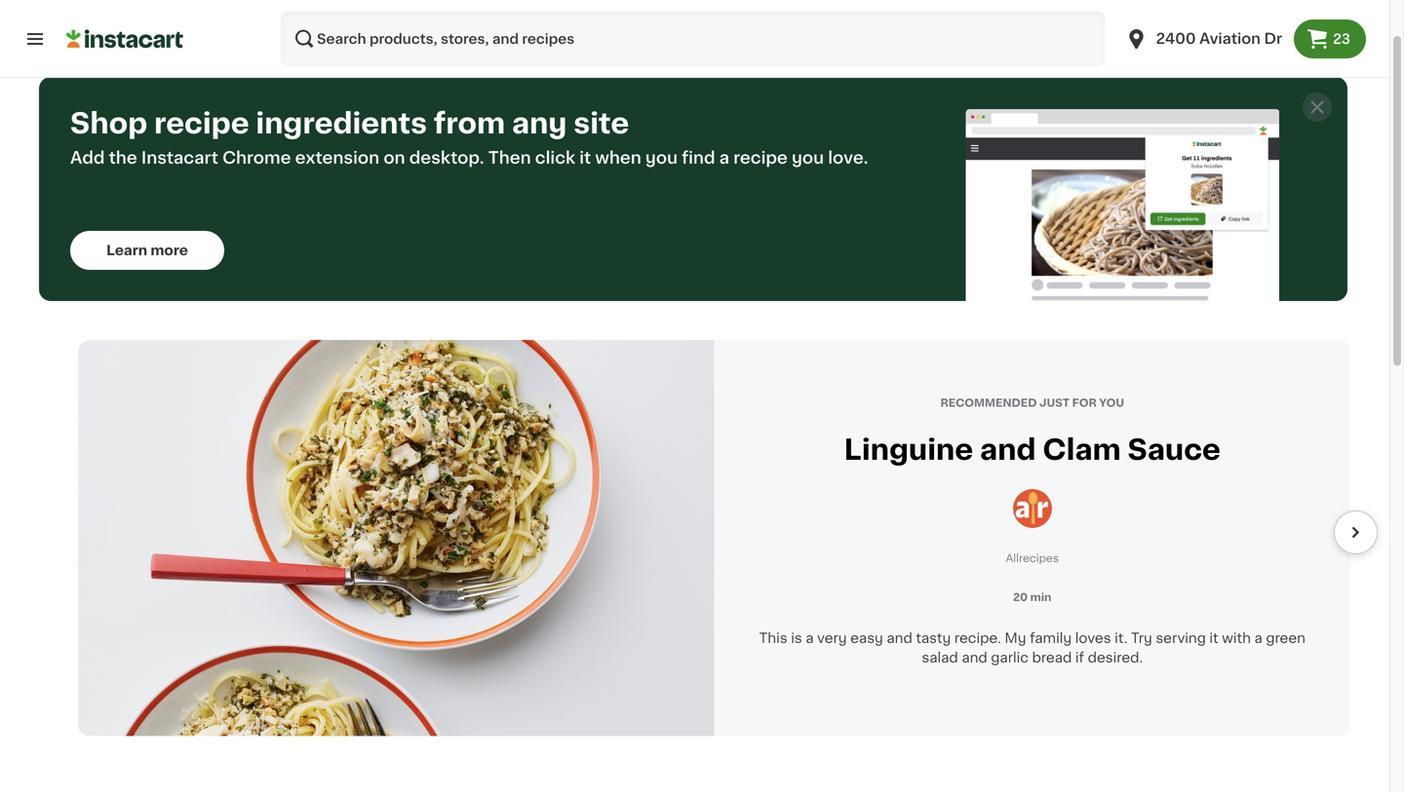 Task type: vqa. For each thing, say whether or not it's contained in the screenshot.
delivery by 11:00am
no



Task type: describe. For each thing, give the bounding box(es) containing it.
my
[[1005, 632, 1026, 645]]

green
[[1266, 632, 1306, 645]]

sauce
[[1128, 436, 1221, 464]]

for
[[1072, 398, 1097, 409]]

add the instacart chrome extension on desktop. then click it when you find a recipe you love.
[[70, 150, 868, 166]]

20 min
[[1013, 592, 1052, 603]]

is
[[791, 632, 802, 645]]

it.
[[1115, 632, 1128, 645]]

more
[[151, 244, 188, 257]]

from
[[434, 110, 505, 138]]

instacart
[[141, 150, 218, 166]]

this is a very easy and tasty recipe. my family loves it. try serving it with a green salad and garlic bread if desired.
[[759, 632, 1306, 665]]

you
[[1099, 398, 1124, 409]]

0 vertical spatial and
[[980, 436, 1036, 464]]

2 vertical spatial and
[[962, 651, 988, 665]]

23
[[1333, 32, 1351, 46]]

on
[[384, 150, 405, 166]]

23 button
[[1294, 20, 1366, 59]]

any
[[512, 110, 567, 138]]

1 2400 aviation dr button from the left
[[1113, 12, 1294, 66]]

easy
[[851, 632, 883, 645]]

recommended just for you
[[941, 398, 1124, 409]]

then
[[488, 150, 531, 166]]

2 horizontal spatial a
[[1255, 632, 1263, 645]]

bread
[[1032, 651, 1072, 665]]

20
[[1013, 592, 1028, 603]]

allrecipes
[[1006, 553, 1059, 564]]

extension banner image
[[966, 109, 1280, 301]]

linguine and clam sauce
[[844, 436, 1221, 464]]

2400 aviation dr
[[1156, 32, 1282, 46]]

when
[[595, 150, 641, 166]]

shop recipe ingredients from any site
[[70, 110, 629, 138]]

instacart logo image
[[66, 27, 183, 51]]

allrecipes image
[[1013, 489, 1052, 528]]

find
[[682, 150, 715, 166]]

dr
[[1264, 32, 1282, 46]]

learn more
[[106, 244, 188, 257]]

min
[[1030, 592, 1052, 603]]

add
[[70, 150, 105, 166]]

click
[[535, 150, 575, 166]]

very
[[817, 632, 847, 645]]

linguine
[[844, 436, 973, 464]]

1 vertical spatial and
[[887, 632, 913, 645]]

desired.
[[1088, 651, 1143, 665]]



Task type: locate. For each thing, give the bounding box(es) containing it.
2400
[[1156, 32, 1196, 46]]

item carousel region
[[39, 340, 1378, 737]]

None search field
[[281, 12, 1106, 66]]

1 you from the left
[[646, 150, 678, 166]]

recipe right find
[[734, 150, 788, 166]]

and right easy
[[887, 632, 913, 645]]

a right with
[[1255, 632, 1263, 645]]

1 horizontal spatial it
[[1210, 632, 1219, 645]]

2 2400 aviation dr button from the left
[[1125, 12, 1282, 66]]

family
[[1030, 632, 1072, 645]]

0 horizontal spatial you
[[646, 150, 678, 166]]

recipe.
[[955, 632, 1001, 645]]

just
[[1040, 398, 1070, 409]]

garlic
[[991, 651, 1029, 665]]

aviation
[[1200, 32, 1261, 46]]

1 vertical spatial recipe
[[734, 150, 788, 166]]

extension
[[295, 150, 380, 166]]

you
[[646, 150, 678, 166], [792, 150, 824, 166]]

loves
[[1075, 632, 1111, 645]]

0 horizontal spatial it
[[580, 150, 591, 166]]

a right is
[[806, 632, 814, 645]]

a right find
[[719, 150, 729, 166]]

recipe up instacart
[[154, 110, 249, 138]]

2400 aviation dr button
[[1113, 12, 1294, 66], [1125, 12, 1282, 66]]

0 vertical spatial it
[[580, 150, 591, 166]]

it inside the this is a very easy and tasty recipe. my family loves it. try serving it with a green salad and garlic bread if desired.
[[1210, 632, 1219, 645]]

0 horizontal spatial a
[[719, 150, 729, 166]]

ingredients
[[256, 110, 427, 138]]

try
[[1131, 632, 1152, 645]]

if
[[1076, 651, 1084, 665]]

it right click
[[580, 150, 591, 166]]

learn
[[106, 244, 147, 257]]

1 vertical spatial it
[[1210, 632, 1219, 645]]

salad
[[922, 651, 958, 665]]

clam
[[1043, 436, 1121, 464]]

a
[[719, 150, 729, 166], [806, 632, 814, 645], [1255, 632, 1263, 645]]

1 horizontal spatial recipe
[[734, 150, 788, 166]]

love.
[[828, 150, 868, 166]]

Search field
[[281, 12, 1106, 66]]

you left love.
[[792, 150, 824, 166]]

chrome
[[222, 150, 291, 166]]

you left find
[[646, 150, 678, 166]]

learn more button
[[70, 231, 224, 270]]

with
[[1222, 632, 1251, 645]]

0 vertical spatial recipe
[[154, 110, 249, 138]]

1 horizontal spatial a
[[806, 632, 814, 645]]

it
[[580, 150, 591, 166], [1210, 632, 1219, 645]]

shop
[[70, 110, 147, 138]]

tasty
[[916, 632, 951, 645]]

desktop.
[[409, 150, 484, 166]]

2 you from the left
[[792, 150, 824, 166]]

and
[[980, 436, 1036, 464], [887, 632, 913, 645], [962, 651, 988, 665]]

the
[[109, 150, 137, 166]]

recipes
[[39, 24, 160, 52]]

this
[[759, 632, 788, 645]]

it left with
[[1210, 632, 1219, 645]]

and down recommended
[[980, 436, 1036, 464]]

serving
[[1156, 632, 1206, 645]]

recipe
[[154, 110, 249, 138], [734, 150, 788, 166]]

0 horizontal spatial recipe
[[154, 110, 249, 138]]

site
[[574, 110, 629, 138]]

and down recipe.
[[962, 651, 988, 665]]

1 horizontal spatial you
[[792, 150, 824, 166]]

recommended
[[941, 398, 1037, 409]]



